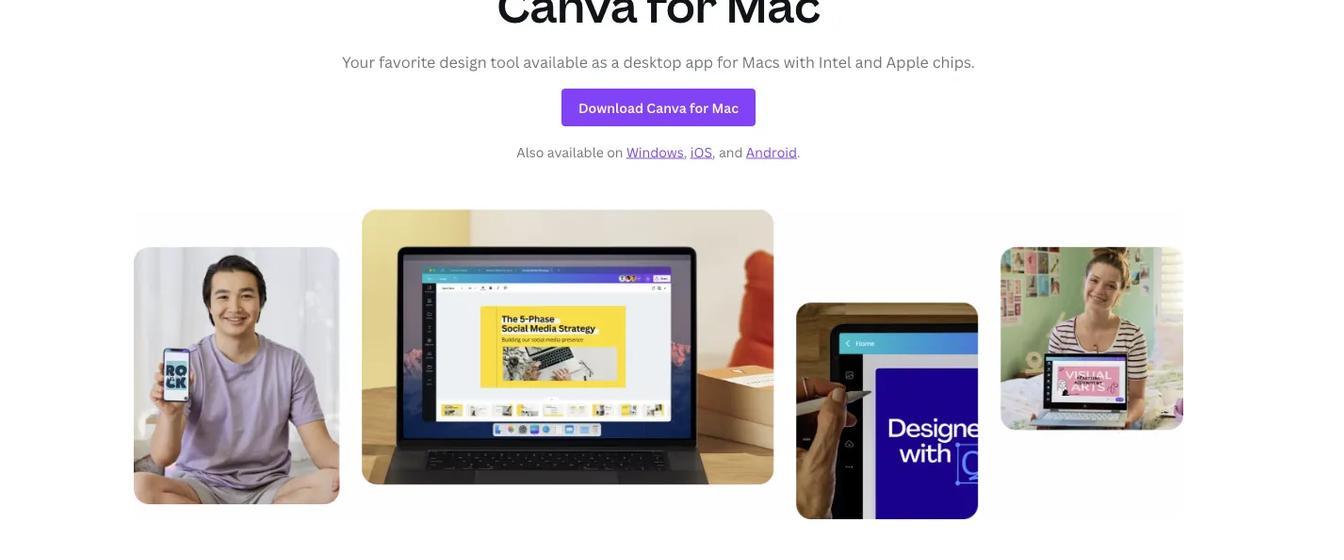Task type: locate. For each thing, give the bounding box(es) containing it.
android link
[[746, 143, 797, 161]]

ios link
[[691, 143, 712, 161]]

,
[[684, 143, 687, 161], [712, 143, 716, 161]]

and right ios link
[[719, 143, 743, 161]]

for
[[717, 52, 739, 72]]

on
[[607, 143, 624, 161]]

, left "ios"
[[684, 143, 687, 161]]

canva desktop app for mac image
[[134, 210, 1184, 520]]

android
[[746, 143, 797, 161]]

also available on windows , ios , and android .
[[517, 143, 801, 161]]

your favorite design tool available as a desktop app for macs with intel and apple chips.
[[342, 52, 976, 72]]

1 horizontal spatial and
[[855, 52, 883, 72]]

available
[[523, 52, 588, 72], [547, 143, 604, 161]]

a
[[611, 52, 620, 72]]

windows
[[627, 143, 684, 161]]

also
[[517, 143, 544, 161]]

as
[[592, 52, 608, 72]]

macs
[[742, 52, 780, 72]]

0 vertical spatial and
[[855, 52, 883, 72]]

1 vertical spatial available
[[547, 143, 604, 161]]

1 vertical spatial and
[[719, 143, 743, 161]]

1 horizontal spatial ,
[[712, 143, 716, 161]]

and right intel
[[855, 52, 883, 72]]

2 , from the left
[[712, 143, 716, 161]]

, left android at the right
[[712, 143, 716, 161]]

available left the as
[[523, 52, 588, 72]]

tool
[[491, 52, 520, 72]]

available left on
[[547, 143, 604, 161]]

0 horizontal spatial ,
[[684, 143, 687, 161]]

and
[[855, 52, 883, 72], [719, 143, 743, 161]]



Task type: describe. For each thing, give the bounding box(es) containing it.
0 horizontal spatial and
[[719, 143, 743, 161]]

windows link
[[627, 143, 684, 161]]

app
[[686, 52, 714, 72]]

favorite
[[379, 52, 436, 72]]

0 vertical spatial available
[[523, 52, 588, 72]]

design
[[439, 52, 487, 72]]

your
[[342, 52, 375, 72]]

.
[[797, 143, 801, 161]]

ios
[[691, 143, 712, 161]]

chips.
[[933, 52, 976, 72]]

1 , from the left
[[684, 143, 687, 161]]

with
[[784, 52, 815, 72]]

desktop
[[623, 52, 682, 72]]

apple
[[887, 52, 929, 72]]

intel
[[819, 52, 852, 72]]



Task type: vqa. For each thing, say whether or not it's contained in the screenshot.
the and to the top
yes



